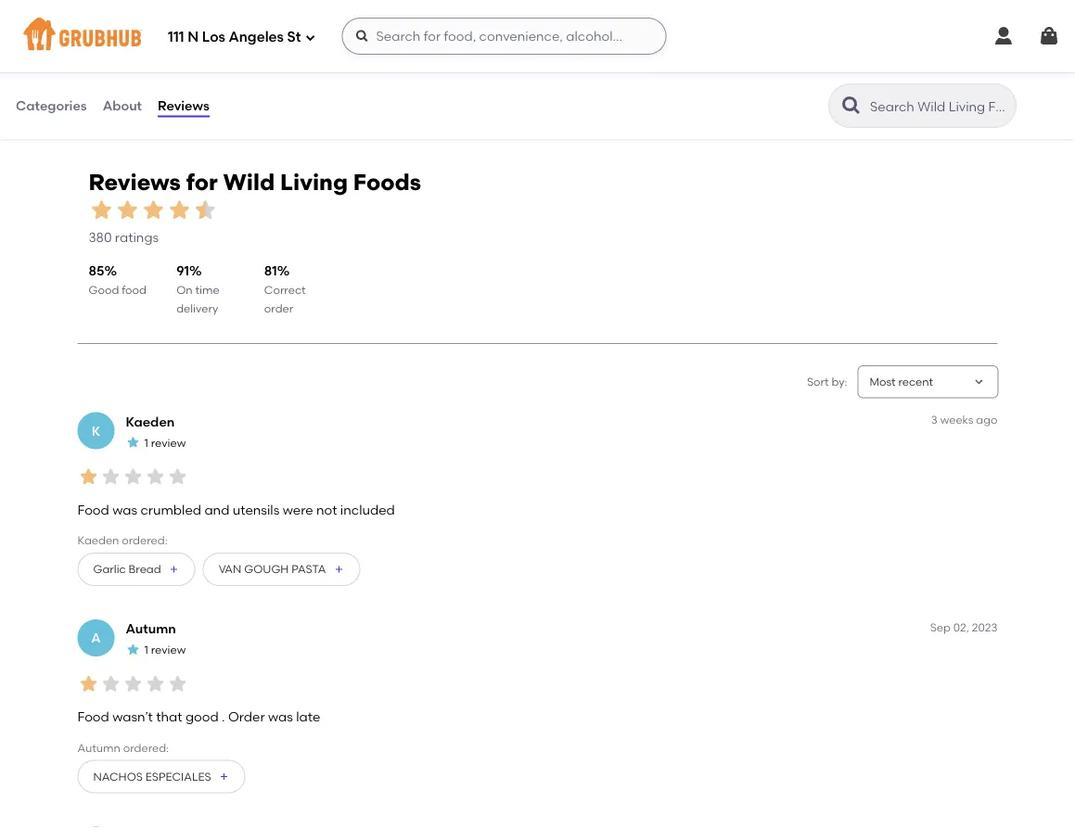 Task type: describe. For each thing, give the bounding box(es) containing it.
wasn't
[[112, 710, 153, 726]]

categories
[[16, 98, 87, 114]]

3 weeks ago
[[932, 414, 998, 427]]

02,
[[954, 621, 970, 635]]

autumn for autumn
[[126, 622, 176, 638]]

91
[[176, 263, 189, 279]]

garlic bread
[[93, 563, 161, 577]]

on
[[176, 284, 193, 297]]

were
[[283, 502, 313, 518]]

ordered: for was
[[122, 534, 168, 548]]

gough
[[244, 563, 289, 577]]

2023
[[972, 621, 998, 635]]

0 horizontal spatial was
[[112, 502, 137, 518]]

plus icon image for garlic bread
[[169, 565, 180, 576]]

about button
[[102, 72, 143, 139]]

85
[[89, 263, 104, 279]]

crumbled
[[141, 502, 201, 518]]

wild
[[223, 169, 275, 196]]

Sort by: field
[[870, 375, 934, 391]]

van
[[219, 563, 242, 577]]

good
[[89, 284, 119, 297]]

food for food was crumbled and utensils were not included
[[77, 502, 109, 518]]

85 good food
[[89, 263, 146, 297]]

sep
[[930, 621, 951, 635]]

recent
[[899, 376, 934, 389]]

delivery
[[176, 302, 218, 316]]

reviews for reviews for wild living foods
[[89, 169, 181, 196]]

van gough pasta button
[[203, 554, 360, 587]]

mi inside 20–30 1.01 mi
[[129, 27, 143, 40]]

1 horizontal spatial was
[[268, 710, 293, 726]]

0 horizontal spatial svg image
[[305, 32, 316, 43]]

reviews button
[[157, 72, 210, 139]]

81
[[264, 263, 277, 279]]

ago
[[977, 414, 998, 427]]

.
[[222, 710, 225, 726]]

2 horizontal spatial ratings
[[628, 11, 665, 24]]

los
[[202, 29, 225, 46]]

1649 ratings
[[290, 31, 364, 46]]

about
[[103, 98, 142, 114]]

plus icon image for nachos especiales
[[219, 772, 230, 783]]

5–15 min 1.20 mi
[[410, 11, 456, 40]]

111 n los angeles st
[[168, 29, 301, 46]]

by:
[[832, 376, 848, 389]]

bread
[[129, 563, 161, 577]]

81 correct order
[[264, 263, 306, 316]]

svg image
[[355, 29, 370, 44]]

nachos especiales button
[[77, 761, 246, 794]]

review for kaeden
[[151, 437, 186, 450]]

20–30 1.01 mi
[[108, 11, 143, 40]]

not
[[562, 11, 581, 24]]

ratings for 1649 ratings
[[320, 31, 364, 46]]

5–15
[[410, 11, 433, 24]]

2 horizontal spatial svg image
[[1038, 25, 1061, 47]]

1 review for kaeden
[[144, 437, 186, 450]]

1649
[[290, 31, 317, 46]]

food
[[122, 284, 146, 297]]

order
[[228, 710, 265, 726]]

search icon image
[[841, 95, 863, 117]]

autumn for autumn ordered:
[[77, 742, 121, 755]]

order
[[264, 302, 293, 316]]

garlic bread button
[[77, 554, 195, 587]]



Task type: vqa. For each thing, say whether or not it's contained in the screenshot.
111 N Los Angeles St at the top
yes



Task type: locate. For each thing, give the bounding box(es) containing it.
foods
[[353, 169, 421, 196]]

enough
[[584, 11, 625, 24]]

a
[[91, 631, 101, 647]]

2 horizontal spatial plus icon image
[[333, 565, 345, 576]]

included
[[340, 502, 395, 518]]

0 horizontal spatial mi
[[129, 27, 143, 40]]

3
[[932, 414, 938, 427]]

review up the crumbled
[[151, 437, 186, 450]]

st
[[287, 29, 301, 46]]

0 vertical spatial was
[[112, 502, 137, 518]]

k
[[92, 424, 100, 439]]

food left wasn't at bottom left
[[77, 710, 109, 726]]

1.01
[[108, 27, 126, 40]]

1 for kaeden
[[144, 437, 148, 450]]

1 review for autumn
[[144, 644, 186, 658]]

ratings right the 'enough'
[[628, 11, 665, 24]]

1
[[144, 437, 148, 450], [144, 644, 148, 658]]

mi down min
[[434, 27, 447, 40]]

mi inside 5–15 min 1.20 mi
[[434, 27, 447, 40]]

angeles
[[229, 29, 284, 46]]

was
[[112, 502, 137, 518], [268, 710, 293, 726]]

time
[[195, 284, 220, 297]]

1 vertical spatial autumn
[[77, 742, 121, 755]]

1 horizontal spatial svg image
[[993, 25, 1015, 47]]

review
[[151, 437, 186, 450], [151, 644, 186, 658]]

reviews for wild living foods
[[89, 169, 421, 196]]

111
[[168, 29, 184, 46]]

that
[[156, 710, 182, 726]]

20–30
[[108, 11, 141, 24]]

food up kaeden  ordered: on the bottom of page
[[77, 502, 109, 518]]

2 review from the top
[[151, 644, 186, 658]]

reviews right about
[[158, 98, 210, 114]]

for
[[186, 169, 218, 196]]

0 vertical spatial autumn
[[126, 622, 176, 638]]

svg image
[[993, 25, 1015, 47], [1038, 25, 1061, 47], [305, 32, 316, 43]]

380 ratings
[[89, 230, 159, 246]]

1 vertical spatial 1 review
[[144, 644, 186, 658]]

autumn
[[126, 622, 176, 638], [77, 742, 121, 755]]

plus icon image inside "garlic bread" button
[[169, 565, 180, 576]]

min
[[436, 11, 456, 24]]

van gough pasta
[[219, 563, 326, 577]]

ordered: up nachos especiales
[[123, 742, 169, 755]]

0 vertical spatial ratings
[[628, 11, 665, 24]]

review up that
[[151, 644, 186, 658]]

kaeden
[[126, 414, 175, 430], [77, 534, 119, 548]]

review for autumn
[[151, 644, 186, 658]]

n
[[188, 29, 199, 46]]

mi right 1.01
[[129, 27, 143, 40]]

0 horizontal spatial ratings
[[115, 230, 159, 246]]

reviews for reviews
[[158, 98, 210, 114]]

0 horizontal spatial plus icon image
[[169, 565, 180, 576]]

food for food wasn't that good . order was late
[[77, 710, 109, 726]]

1 for autumn
[[144, 644, 148, 658]]

not
[[316, 502, 337, 518]]

plus icon image right especiales
[[219, 772, 230, 783]]

2 mi from the left
[[434, 27, 447, 40]]

nachos especiales
[[93, 771, 211, 784]]

reviews up '380 ratings'
[[89, 169, 181, 196]]

1 horizontal spatial ratings
[[320, 31, 364, 46]]

plus icon image inside "van gough pasta" button
[[333, 565, 345, 576]]

2 food from the top
[[77, 710, 109, 726]]

plus icon image right bread
[[169, 565, 180, 576]]

0 vertical spatial kaeden
[[126, 414, 175, 430]]

1 vertical spatial kaeden
[[77, 534, 119, 548]]

nachos
[[93, 771, 143, 784]]

not enough ratings
[[562, 11, 665, 24]]

plus icon image inside nachos especiales button
[[219, 772, 230, 783]]

was left late
[[268, 710, 293, 726]]

1 review from the top
[[151, 437, 186, 450]]

1 1 review from the top
[[144, 437, 186, 450]]

1 horizontal spatial mi
[[434, 27, 447, 40]]

most recent
[[870, 376, 934, 389]]

ratings for 380 ratings
[[115, 230, 159, 246]]

kaeden  ordered:
[[77, 534, 168, 548]]

ratings
[[628, 11, 665, 24], [320, 31, 364, 46], [115, 230, 159, 246]]

autumn right a at left bottom
[[126, 622, 176, 638]]

1 vertical spatial reviews
[[89, 169, 181, 196]]

380
[[89, 230, 112, 246]]

1 vertical spatial 1
[[144, 644, 148, 658]]

1 right k
[[144, 437, 148, 450]]

1 vertical spatial was
[[268, 710, 293, 726]]

mi
[[129, 27, 143, 40], [434, 27, 447, 40]]

sort by:
[[807, 376, 848, 389]]

categories button
[[15, 72, 88, 139]]

ratings right 1649
[[320, 31, 364, 46]]

2 1 review from the top
[[144, 644, 186, 658]]

sort
[[807, 376, 829, 389]]

1 review up the crumbled
[[144, 437, 186, 450]]

Search Wild Living Foods search field
[[869, 97, 1011, 115]]

1 food from the top
[[77, 502, 109, 518]]

1 review
[[144, 437, 186, 450], [144, 644, 186, 658]]

0 vertical spatial food
[[77, 502, 109, 518]]

0 vertical spatial 1 review
[[144, 437, 186, 450]]

plus icon image for van gough pasta
[[333, 565, 345, 576]]

plus icon image
[[169, 565, 180, 576], [333, 565, 345, 576], [219, 772, 230, 783]]

weeks
[[941, 414, 974, 427]]

food was crumbled and utensils were not included
[[77, 502, 395, 518]]

0 horizontal spatial kaeden
[[77, 534, 119, 548]]

1 mi from the left
[[129, 27, 143, 40]]

utensils
[[233, 502, 280, 518]]

kaeden for kaeden
[[126, 414, 175, 430]]

kaeden up the garlic
[[77, 534, 119, 548]]

1 horizontal spatial kaeden
[[126, 414, 175, 430]]

ordered:
[[122, 534, 168, 548], [123, 742, 169, 755]]

late
[[296, 710, 320, 726]]

0 horizontal spatial autumn
[[77, 742, 121, 755]]

good
[[186, 710, 219, 726]]

correct
[[264, 284, 306, 297]]

autumn up nachos
[[77, 742, 121, 755]]

0 vertical spatial reviews
[[158, 98, 210, 114]]

garlic
[[93, 563, 126, 577]]

main navigation navigation
[[0, 0, 1076, 72]]

star icon image
[[334, 10, 349, 25], [349, 10, 364, 25], [89, 198, 115, 224], [115, 198, 141, 224], [141, 198, 167, 224], [167, 198, 193, 224], [193, 198, 219, 224], [193, 198, 219, 224], [126, 436, 141, 450], [77, 466, 100, 489], [100, 466, 122, 489], [122, 466, 144, 489], [144, 466, 167, 489], [167, 466, 189, 489], [126, 643, 141, 658], [77, 674, 100, 696], [100, 674, 122, 696], [122, 674, 144, 696], [144, 674, 167, 696], [167, 674, 189, 696]]

reviews
[[158, 98, 210, 114], [89, 169, 181, 196]]

1 vertical spatial food
[[77, 710, 109, 726]]

kaeden for kaeden  ordered:
[[77, 534, 119, 548]]

living
[[280, 169, 348, 196]]

autumn ordered:
[[77, 742, 169, 755]]

ratings right 380
[[115, 230, 159, 246]]

1 horizontal spatial plus icon image
[[219, 772, 230, 783]]

1 1 from the top
[[144, 437, 148, 450]]

0 vertical spatial ordered:
[[122, 534, 168, 548]]

91 on time delivery
[[176, 263, 220, 316]]

caret down icon image
[[972, 375, 987, 390]]

1 horizontal spatial autumn
[[126, 622, 176, 638]]

kaeden right k
[[126, 414, 175, 430]]

pasta
[[292, 563, 326, 577]]

most
[[870, 376, 896, 389]]

and
[[205, 502, 230, 518]]

sep 02, 2023
[[930, 621, 998, 635]]

food
[[77, 502, 109, 518], [77, 710, 109, 726]]

2 1 from the top
[[144, 644, 148, 658]]

0 vertical spatial review
[[151, 437, 186, 450]]

1 right a at left bottom
[[144, 644, 148, 658]]

was up kaeden  ordered: on the bottom of page
[[112, 502, 137, 518]]

Search for food, convenience, alcohol... search field
[[342, 18, 667, 55]]

especiales
[[146, 771, 211, 784]]

reviews inside reviews button
[[158, 98, 210, 114]]

1 vertical spatial review
[[151, 644, 186, 658]]

plus icon image right pasta
[[333, 565, 345, 576]]

food wasn't that good . order was late
[[77, 710, 320, 726]]

1 review up that
[[144, 644, 186, 658]]

ordered: up bread
[[122, 534, 168, 548]]

ordered: for wasn't
[[123, 742, 169, 755]]

1 vertical spatial ordered:
[[123, 742, 169, 755]]

1 vertical spatial ratings
[[320, 31, 364, 46]]

2 vertical spatial ratings
[[115, 230, 159, 246]]

1.20
[[410, 27, 430, 40]]

0 vertical spatial 1
[[144, 437, 148, 450]]



